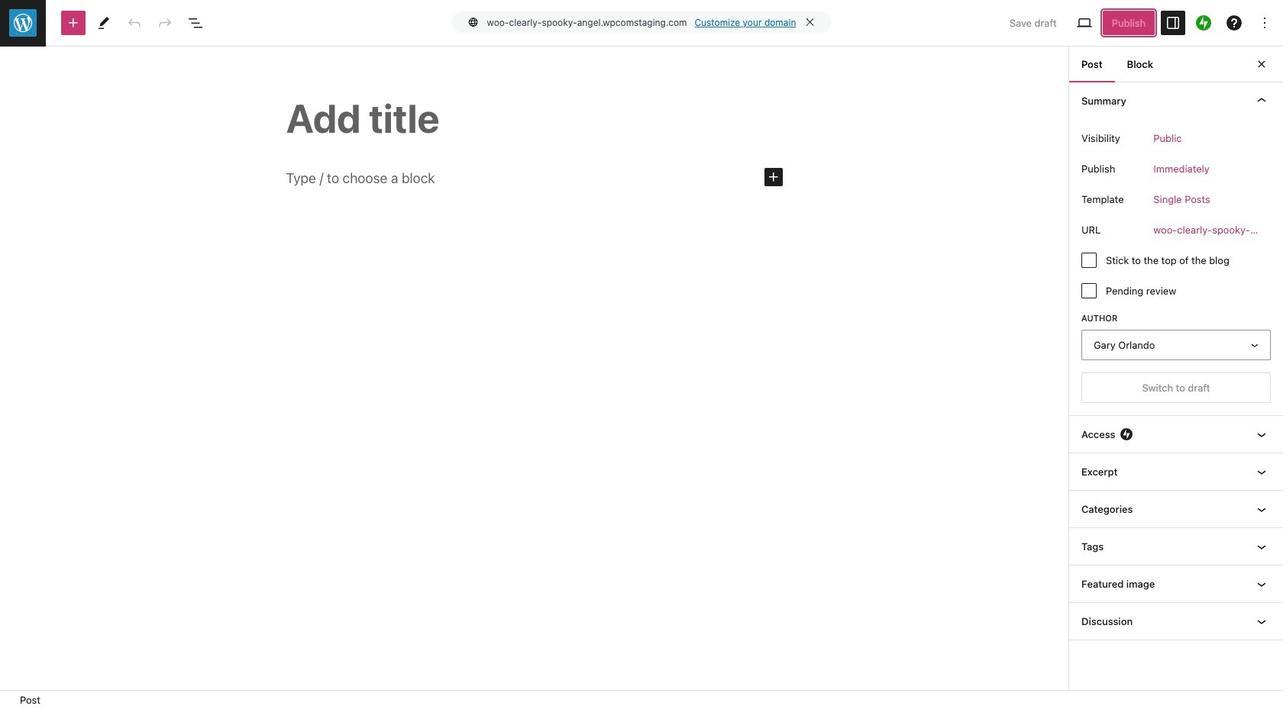 Task type: vqa. For each thing, say whether or not it's contained in the screenshot.
"Toolbar" navigation
no



Task type: describe. For each thing, give the bounding box(es) containing it.
redo image
[[156, 14, 174, 32]]

close settings image
[[1253, 55, 1271, 73]]

jetpack image
[[1196, 15, 1212, 31]]

help image
[[1225, 14, 1244, 32]]

document overview image
[[186, 14, 205, 32]]

undo image
[[125, 14, 144, 32]]

settings image
[[1164, 14, 1183, 32]]



Task type: locate. For each thing, give the bounding box(es) containing it.
toggle block inserter image
[[64, 14, 83, 32]]

editor content region
[[0, 47, 1069, 691]]

options image
[[1256, 14, 1274, 32]]

tab list
[[1069, 46, 1166, 83]]

None checkbox
[[1082, 253, 1097, 268], [1082, 284, 1097, 299], [1082, 253, 1097, 268], [1082, 284, 1097, 299]]

tools image
[[95, 14, 113, 32]]

view image
[[1075, 14, 1094, 32]]

tab panel
[[1069, 82, 1283, 641]]



